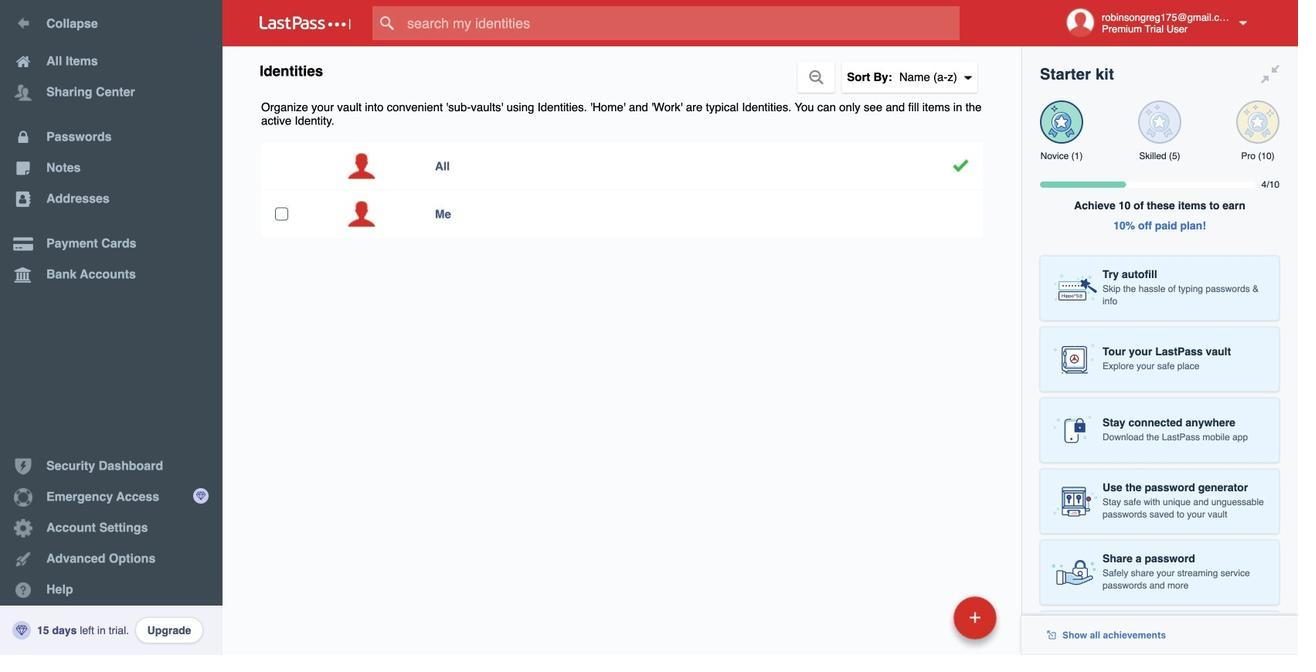Task type: vqa. For each thing, say whether or not it's contained in the screenshot.
search my vault text box at the top of page
no



Task type: describe. For each thing, give the bounding box(es) containing it.
new item navigation
[[948, 592, 1006, 655]]

Search search field
[[373, 6, 990, 40]]



Task type: locate. For each thing, give the bounding box(es) containing it.
lastpass image
[[260, 16, 351, 30]]

new item image
[[970, 613, 981, 623]]

search my identities text field
[[373, 6, 990, 40]]

vault options navigation
[[223, 46, 1022, 93]]

main navigation navigation
[[0, 0, 223, 655]]



